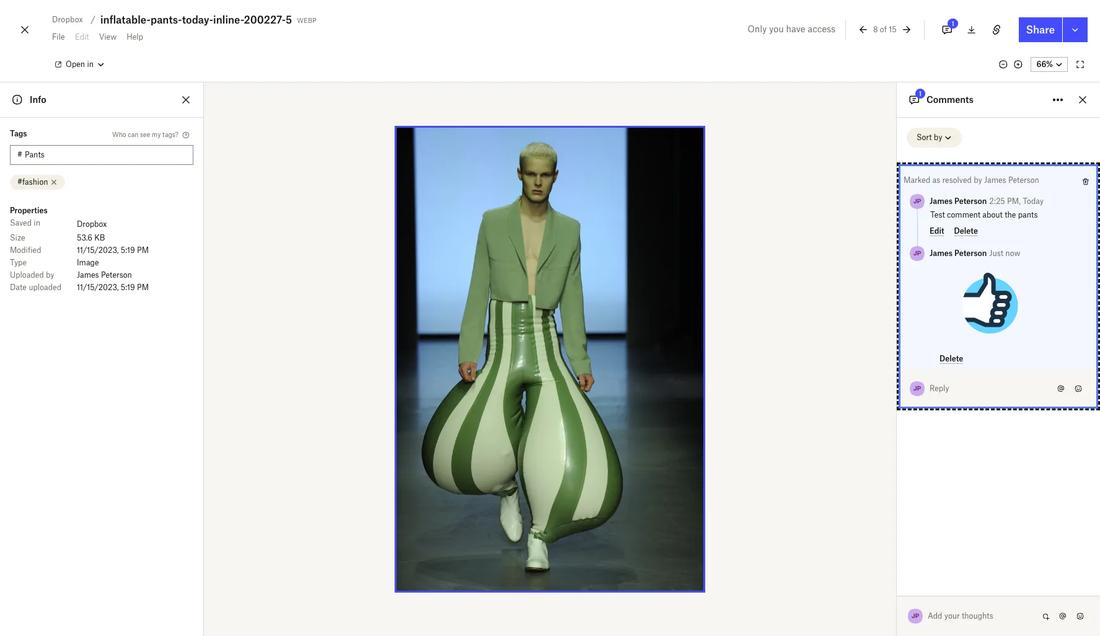 Task type: locate. For each thing, give the bounding box(es) containing it.
tags
[[10, 129, 27, 138]]

in inside row
[[34, 218, 40, 228]]

11/15/2023,
[[77, 246, 119, 255], [77, 283, 119, 292]]

uploaded inside the microsoft_pride_21_demisexual.jpg uploaded to microsoft_pride
[[866, 376, 894, 383]]

microsoft_pride_21_demisexual.jpg uploaded to microsoft_pride
[[842, 362, 969, 383]]

0 vertical spatial 5:19
[[121, 246, 135, 255]]

uploaded inside microsoft_pride_21_intersex.jpg uploaded to
[[866, 522, 894, 530]]

peterson up today
[[1009, 176, 1040, 185]]

copy link button for microsoft_pride_21_bisexual.jpg
[[1019, 402, 1066, 417]]

row down kb
[[10, 244, 194, 257]]

uploaded inside microsoft_pride_21_pride_flag.jpg uploaded to
[[866, 486, 894, 493]]

uploaded down microsoft_pride_21_pansexual.jpg
[[866, 559, 894, 566]]

microsoft_pride_21_pride_flag.jpg
[[842, 471, 964, 481]]

delete button up reply
[[940, 354, 964, 364]]

peterson for james peterson
[[101, 270, 132, 280]]

2 11/15/2023, 5:19 pm from the top
[[77, 283, 149, 292]]

3 copy link button from the top
[[1019, 585, 1066, 600]]

11/15/2023, for peterson
[[77, 283, 119, 292]]

only you have access
[[748, 24, 836, 34]]

1 vertical spatial delete button
[[940, 354, 964, 364]]

saved
[[10, 218, 32, 228]]

james for james peterson just now
[[930, 249, 953, 258]]

about
[[983, 210, 1004, 220]]

uploaded inside "microsoft_pride_21_neutrois.jpg uploaded to"
[[866, 449, 894, 457]]

0 vertical spatial uploaded
[[29, 283, 61, 292]]

0 vertical spatial 1
[[952, 20, 955, 27]]

in right the open
[[87, 60, 94, 69]]

uploaded down microsoft_pride_21_intersex.jpg
[[866, 522, 894, 530]]

row containing uploaded by
[[10, 269, 194, 282]]

only
[[748, 24, 767, 34]]

row containing saved in
[[10, 217, 194, 232]]

4 row from the top
[[10, 257, 194, 269]]

by right resolved
[[975, 176, 983, 185]]

who
[[112, 131, 126, 138]]

to inside microsoft_pride_21_pride_flag.jpg uploaded to
[[896, 486, 902, 493]]

microsoft_pride_21_demisexual.jpg
[[842, 362, 969, 371]]

1
[[952, 20, 955, 27], [920, 90, 922, 97]]

3 to from the top
[[896, 449, 902, 457]]

pants
[[1019, 210, 1039, 220]]

in inside popup button
[[87, 60, 94, 69]]

james for james peterson
[[77, 270, 99, 280]]

dropbox button
[[47, 12, 88, 27]]

1 right 15
[[952, 20, 955, 27]]

2 11/15/2023, from the top
[[77, 283, 119, 292]]

peterson
[[1009, 176, 1040, 185], [955, 197, 988, 206], [955, 249, 988, 258], [101, 270, 132, 280]]

11/15/2023, down james peterson
[[77, 283, 119, 292]]

link for microsoft_pride_21_demisexual.jpg
[[1046, 368, 1059, 377]]

row down james peterson
[[10, 282, 194, 294]]

dropbox inside dropdown button
[[52, 15, 83, 24]]

2 pm from the top
[[137, 283, 149, 292]]

1 horizontal spatial uploaded
[[937, 614, 969, 623]]

file
[[52, 32, 65, 42]]

1 vertical spatial copy link
[[1025, 404, 1059, 414]]

copy
[[1025, 368, 1044, 377], [1025, 404, 1044, 414], [1025, 587, 1044, 597]]

james down 'edit' button
[[930, 249, 953, 258]]

1 11/15/2023, from the top
[[77, 246, 119, 255]]

1 5:19 from the top
[[121, 246, 135, 255]]

size
[[10, 233, 25, 243]]

uploaded down "microsoft_pride_21_bisexual.jpg"
[[866, 412, 894, 420]]

2 link from the top
[[1046, 404, 1059, 414]]

copy up add your thoughts text box at the bottom of page
[[1025, 587, 1044, 597]]

1 to from the top
[[896, 376, 902, 383]]

3 copy from the top
[[1025, 587, 1044, 597]]

0 vertical spatial in
[[87, 60, 94, 69]]

1 horizontal spatial in
[[87, 60, 94, 69]]

jp down marked
[[914, 197, 922, 205]]

0 vertical spatial copy link
[[1025, 368, 1059, 377]]

james down image
[[77, 270, 99, 280]]

uploaded inside microsoft_pride_21_pansexual.jpg uploaded to
[[866, 559, 894, 566]]

microsoft_pride
[[904, 376, 950, 383], [904, 412, 950, 420]]

delete up reply
[[940, 354, 964, 363]]

3 row from the top
[[10, 244, 194, 257]]

row
[[10, 217, 194, 232], [10, 232, 194, 244], [10, 244, 194, 257], [10, 257, 194, 269], [10, 269, 194, 282], [10, 282, 194, 294]]

peterson up comment
[[955, 197, 988, 206]]

by inside row
[[46, 270, 54, 280]]

uploaded inside row
[[10, 270, 44, 280]]

of
[[881, 25, 888, 34]]

by right the sort
[[935, 133, 943, 142]]

6 row from the top
[[10, 282, 194, 294]]

by for uploaded by
[[46, 270, 54, 280]]

row containing size
[[10, 232, 194, 244]]

1 vertical spatial microsoft_pride
[[904, 412, 950, 420]]

1 pm from the top
[[137, 246, 149, 255]]

5:19 for 53.6 kb
[[121, 246, 135, 255]]

delete
[[955, 226, 979, 235], [940, 354, 964, 363]]

0 vertical spatial dropbox
[[52, 15, 83, 24]]

1 copy link from the top
[[1025, 368, 1059, 377]]

to inside microsoft_pride_21_intersex.jpg uploaded to
[[896, 522, 902, 530]]

jp left james peterson just now at the top right
[[914, 249, 922, 257]]

5:19 up james peterson
[[121, 246, 135, 255]]

5 to from the top
[[896, 522, 902, 530]]

1 horizontal spatial by
[[935, 133, 943, 142]]

uploaded for microsoft_pride_21_neutrois.jpg
[[866, 449, 894, 457]]

to down microsoft_pride_21_intersex.jpg
[[896, 522, 902, 530]]

1 vertical spatial pm
[[137, 283, 149, 292]]

dropbox for dropbox dropdown button
[[52, 15, 83, 24]]

by up date uploaded
[[46, 270, 54, 280]]

0 vertical spatial microsoft_pride
[[904, 376, 950, 383]]

uploaded down microsoft_pride_21_demisexual.jpg
[[866, 376, 894, 383]]

uploaded for microsoft_pride_21_intersex.jpg
[[866, 522, 894, 530]]

row up james peterson
[[10, 257, 194, 269]]

1 vertical spatial 5:19
[[121, 283, 135, 292]]

dropbox up 53.6 kb
[[77, 220, 107, 229]]

in for open in
[[87, 60, 94, 69]]

2 vertical spatial copy link
[[1025, 587, 1059, 597]]

1 row from the top
[[10, 217, 194, 232]]

microsoft_pride link
[[904, 374, 950, 385], [904, 411, 950, 422]]

successfully
[[892, 614, 935, 623]]

2 copy from the top
[[1025, 404, 1044, 414]]

to for microsoft_pride_21_pansexual.jpg
[[896, 559, 902, 566]]

3 copy link from the top
[[1025, 587, 1059, 597]]

dropbox inside row
[[77, 220, 107, 229]]

microsoft_pride for microsoft_pride_21_bisexual.jpg
[[904, 412, 950, 420]]

0 vertical spatial microsoft_pride link
[[904, 374, 950, 385]]

james peterson 2:25 pm, today test comment about the pants
[[930, 197, 1045, 220]]

0 horizontal spatial uploaded
[[29, 283, 61, 292]]

reply image
[[931, 382, 1045, 396]]

row down image
[[10, 269, 194, 282]]

peterson inside row
[[101, 270, 132, 280]]

delete button
[[955, 226, 979, 236], [940, 354, 964, 364]]

uploaded down microsoft_pride_21_neutrois.jpg
[[866, 449, 894, 457]]

upload successful! all items successfully uploaded
[[858, 603, 969, 623]]

1 vertical spatial 1
[[920, 90, 922, 97]]

5 row from the top
[[10, 269, 194, 282]]

row down dropbox link in the top left of the page
[[10, 232, 194, 244]]

peterson for james peterson just now
[[955, 249, 988, 258]]

to down "microsoft_pride_21_pride_flag.jpg"
[[896, 486, 902, 493]]

2 vertical spatial copy
[[1025, 587, 1044, 597]]

thoughts
[[963, 612, 994, 621]]

copy link
[[1025, 368, 1059, 377], [1025, 404, 1059, 414], [1025, 587, 1059, 597]]

8
[[874, 25, 879, 34]]

microsoft_pride down reply
[[904, 412, 950, 420]]

copy down reply text field
[[1025, 404, 1044, 414]]

uploaded for microsoft_pride_21_pride_flag.jpg
[[866, 486, 894, 493]]

0 vertical spatial copy
[[1025, 368, 1044, 377]]

15
[[890, 25, 897, 34]]

james up test
[[930, 197, 953, 206]]

delete button down comment
[[955, 226, 979, 236]]

uploaded for microsoft_pride_21_demisexual.jpg
[[866, 376, 894, 383]]

pants-
[[151, 14, 182, 26]]

1 vertical spatial copy link button
[[1019, 402, 1066, 417]]

1 left comments
[[920, 90, 922, 97]]

items
[[870, 614, 890, 623]]

by for sort by
[[935, 133, 943, 142]]

1 link from the top
[[1046, 368, 1059, 377]]

who can see my tags? image
[[181, 130, 191, 140]]

11/15/2023, 5:19 pm
[[77, 246, 149, 255], [77, 283, 149, 292]]

add your thoughts image
[[929, 610, 1029, 623]]

to down microsoft_pride_21_demisexual.jpg
[[896, 376, 902, 383]]

66% button
[[1031, 57, 1069, 72]]

uploaded
[[29, 283, 61, 292], [937, 614, 969, 623]]

0 vertical spatial by
[[935, 133, 943, 142]]

just
[[990, 249, 1004, 258]]

1 copy from the top
[[1025, 368, 1044, 377]]

6 to from the top
[[896, 559, 902, 566]]

tags?
[[163, 131, 179, 138]]

now
[[1006, 249, 1021, 258]]

microsoft_pride inside the microsoft_pride_21_demisexual.jpg uploaded to microsoft_pride
[[904, 376, 950, 383]]

share button
[[1020, 17, 1063, 42]]

to for microsoft_pride_21_demisexual.jpg
[[896, 376, 902, 383]]

0 horizontal spatial in
[[34, 218, 40, 228]]

0 vertical spatial 11/15/2023,
[[77, 246, 119, 255]]

peterson left just
[[955, 249, 988, 258]]

successful!
[[891, 603, 939, 613]]

to down "microsoft_pride_21_bisexual.jpg"
[[896, 412, 902, 420]]

edit button
[[930, 226, 945, 236]]

0 horizontal spatial 1
[[920, 90, 922, 97]]

link for microsoft_pride_21_bisexual.jpg
[[1046, 404, 1059, 414]]

0 vertical spatial copy link button
[[1019, 365, 1066, 380]]

11/15/2023, 5:19 pm down james peterson
[[77, 283, 149, 292]]

2 microsoft_pride link from the top
[[904, 411, 950, 422]]

0 vertical spatial link
[[1046, 368, 1059, 377]]

to
[[896, 376, 902, 383], [896, 412, 902, 420], [896, 449, 902, 457], [896, 486, 902, 493], [896, 522, 902, 530], [896, 559, 902, 566]]

uploaded down type
[[10, 270, 44, 280]]

james
[[985, 176, 1007, 185], [930, 197, 953, 206], [930, 249, 953, 258], [77, 270, 99, 280]]

uploaded inside microsoft_pride_21_bisexual.jpg uploaded to microsoft_pride
[[866, 412, 894, 420]]

1 vertical spatial uploaded
[[937, 614, 969, 623]]

microsoft_pride link down reply
[[904, 411, 950, 422]]

in down properties
[[34, 218, 40, 228]]

1 vertical spatial copy
[[1025, 404, 1044, 414]]

close right sidebar image
[[1076, 92, 1091, 107]]

4 to from the top
[[896, 486, 902, 493]]

2 copy link button from the top
[[1019, 402, 1066, 417]]

1 vertical spatial 11/15/2023,
[[77, 283, 119, 292]]

1 copy link button from the top
[[1019, 365, 1066, 380]]

delete down comment
[[955, 226, 979, 235]]

to down microsoft_pride_21_neutrois.jpg
[[896, 449, 902, 457]]

3 link from the top
[[1046, 587, 1059, 597]]

uploaded down "microsoft_pride_21_pride_flag.jpg"
[[866, 486, 894, 493]]

james inside james peterson 2:25 pm, today test comment about the pants
[[930, 197, 953, 206]]

jp down the microsoft_pride_21_demisexual.jpg uploaded to microsoft_pride at the bottom right
[[914, 385, 922, 393]]

properties
[[10, 206, 48, 215]]

#
[[17, 150, 22, 159]]

2 vertical spatial by
[[46, 270, 54, 280]]

inflatable-
[[100, 14, 151, 26]]

11/15/2023, down kb
[[77, 246, 119, 255]]

microsoft_pride up reply
[[904, 376, 950, 383]]

1 vertical spatial microsoft_pride link
[[904, 411, 950, 422]]

0 vertical spatial 11/15/2023, 5:19 pm
[[77, 246, 149, 255]]

to inside "microsoft_pride_21_neutrois.jpg uploaded to"
[[896, 449, 902, 457]]

1 microsoft_pride link from the top
[[904, 374, 950, 385]]

2 microsoft_pride from the top
[[904, 412, 950, 420]]

james inside row
[[77, 270, 99, 280]]

Add a tag text field
[[25, 148, 186, 162]]

copy link button for microsoft_pride_21_demisexual.jpg
[[1019, 365, 1066, 380]]

file button
[[47, 27, 70, 47]]

2 5:19 from the top
[[121, 283, 135, 292]]

pm,
[[1008, 197, 1022, 206]]

by inside sort by dropdown button
[[935, 133, 943, 142]]

close left sidebar image
[[179, 92, 194, 107]]

upload successful! alert
[[811, 320, 1085, 636]]

pm for kb
[[137, 246, 149, 255]]

2 horizontal spatial by
[[975, 176, 983, 185]]

1 vertical spatial in
[[34, 218, 40, 228]]

to inside the microsoft_pride_21_demisexual.jpg uploaded to microsoft_pride
[[896, 376, 902, 383]]

5:19
[[121, 246, 135, 255], [121, 283, 135, 292]]

1 vertical spatial 11/15/2023, 5:19 pm
[[77, 283, 149, 292]]

my
[[152, 131, 161, 138]]

peterson inside james peterson 2:25 pm, today test comment about the pants
[[955, 197, 988, 206]]

peterson down kb
[[101, 270, 132, 280]]

james for james peterson 2:25 pm, today test comment about the pants
[[930, 197, 953, 206]]

2 copy link from the top
[[1025, 404, 1059, 414]]

11/15/2023, 5:19 pm down kb
[[77, 246, 149, 255]]

1 vertical spatial dropbox
[[77, 220, 107, 229]]

0 vertical spatial pm
[[137, 246, 149, 255]]

to down microsoft_pride_21_pansexual.jpg
[[896, 559, 902, 566]]

/
[[91, 14, 95, 25]]

2 vertical spatial link
[[1046, 587, 1059, 597]]

sort
[[917, 133, 933, 142]]

copy up reply text field
[[1025, 368, 1044, 377]]

2 vertical spatial copy link button
[[1019, 585, 1066, 600]]

to inside microsoft_pride_21_pansexual.jpg uploaded to
[[896, 559, 902, 566]]

uploaded by
[[10, 270, 54, 280]]

dropbox up file
[[52, 15, 83, 24]]

table
[[10, 217, 194, 294]]

uploaded
[[10, 270, 44, 280], [866, 376, 894, 383], [866, 412, 894, 420], [866, 449, 894, 457], [866, 486, 894, 493], [866, 522, 894, 530], [866, 559, 894, 566]]

kb
[[94, 233, 105, 243]]

2 to from the top
[[896, 412, 902, 420]]

1 vertical spatial link
[[1046, 404, 1059, 414]]

5:19 down james peterson
[[121, 283, 135, 292]]

copy link for microsoft_pride_21_bisexual.jpg
[[1025, 404, 1059, 414]]

row up kb
[[10, 217, 194, 232]]

0 horizontal spatial by
[[46, 270, 54, 280]]

2 row from the top
[[10, 232, 194, 244]]

microsoft_pride link down microsoft_pride_21_demisexual.jpg
[[904, 374, 950, 385]]

11/15/2023, 5:19 pm for kb
[[77, 246, 149, 255]]

1 11/15/2023, 5:19 pm from the top
[[77, 246, 149, 255]]

date
[[10, 283, 27, 292]]

in
[[87, 60, 94, 69], [34, 218, 40, 228]]

8 of 15
[[874, 25, 897, 34]]

copy link button
[[1019, 365, 1066, 380], [1019, 402, 1066, 417], [1019, 585, 1066, 600]]

microsoft_pride inside microsoft_pride_21_bisexual.jpg uploaded to microsoft_pride
[[904, 412, 950, 420]]

reply
[[930, 384, 950, 393]]

/ inflatable-pants-today-inline-200227-5 webp
[[91, 14, 317, 26]]

1 microsoft_pride from the top
[[904, 376, 950, 383]]

1 horizontal spatial 1
[[952, 20, 955, 27]]

to inside microsoft_pride_21_bisexual.jpg uploaded to microsoft_pride
[[896, 412, 902, 420]]

microsoft_pride_21_pansexual.jpg uploaded to
[[842, 545, 963, 566]]



Task type: describe. For each thing, give the bounding box(es) containing it.
open
[[66, 60, 85, 69]]

microsoft_pride_21_intersex.jpg
[[842, 508, 956, 517]]

row containing modified
[[10, 244, 194, 257]]

type
[[10, 258, 27, 267]]

53.6 kb
[[77, 233, 105, 243]]

image
[[77, 258, 99, 267]]

microsoft_pride_21_pride_flag.jpg uploaded to
[[842, 471, 964, 493]]

#fashion button
[[10, 175, 65, 190]]

0 vertical spatial delete button
[[955, 226, 979, 236]]

today-
[[182, 14, 213, 26]]

view button
[[94, 27, 122, 47]]

your
[[945, 612, 961, 621]]

help
[[127, 32, 143, 42]]

microsoft_pride link for microsoft_pride_21_bisexual.jpg
[[904, 411, 950, 422]]

sticker: thumbs up image
[[956, 269, 1025, 338]]

all
[[858, 614, 868, 623]]

webp
[[297, 14, 317, 25]]

uploaded inside upload successful! all items successfully uploaded
[[937, 614, 969, 623]]

microsoft_pride link for microsoft_pride_21_demisexual.jpg
[[904, 374, 950, 385]]

to for microsoft_pride_21_intersex.jpg
[[896, 522, 902, 530]]

modified
[[10, 246, 41, 255]]

view
[[99, 32, 117, 42]]

sort by button
[[907, 128, 963, 148]]

marked as resolved by james peterson
[[904, 176, 1040, 185]]

sort by
[[917, 133, 943, 142]]

james peterson just now
[[930, 249, 1021, 258]]

5
[[286, 14, 292, 26]]

in for saved in
[[34, 218, 40, 228]]

row containing date uploaded
[[10, 282, 194, 294]]

copy for microsoft_pride_21_demisexual.jpg
[[1025, 368, 1044, 377]]

table containing saved in
[[10, 217, 194, 294]]

open in button
[[47, 55, 111, 74]]

1 vertical spatial delete
[[940, 354, 964, 363]]

11/15/2023, 5:19 pm for peterson
[[77, 283, 149, 292]]

access
[[808, 24, 836, 34]]

uploaded inside row
[[29, 283, 61, 292]]

53.6
[[77, 233, 92, 243]]

Add your thoughts text field
[[929, 607, 1039, 626]]

microsoft_pride_21_bisexual.jpg uploaded to microsoft_pride
[[842, 398, 957, 420]]

see
[[140, 131, 150, 138]]

test
[[931, 210, 946, 220]]

row containing type
[[10, 257, 194, 269]]

info
[[30, 94, 46, 105]]

have
[[787, 24, 806, 34]]

resolved
[[943, 176, 973, 185]]

microsoft_pride_21_lesbian.jpg
[[842, 581, 955, 590]]

you
[[770, 24, 784, 34]]

copy for microsoft_pride_21_bisexual.jpg
[[1025, 404, 1044, 414]]

help button
[[122, 27, 148, 47]]

0 vertical spatial delete
[[955, 226, 979, 235]]

uploaded for microsoft_pride_21_bisexual.jpg
[[866, 412, 894, 420]]

2:25
[[990, 197, 1006, 206]]

1 button
[[935, 17, 960, 42]]

add your thoughts
[[929, 612, 994, 621]]

1 inside dropdown button
[[952, 20, 955, 27]]

share
[[1027, 24, 1056, 36]]

can
[[128, 131, 139, 138]]

peterson for james peterson 2:25 pm, today test comment about the pants
[[955, 197, 988, 206]]

james peterson
[[77, 270, 132, 280]]

add
[[929, 612, 943, 621]]

edit
[[930, 226, 945, 235]]

james up 2:25
[[985, 176, 1007, 185]]

dropbox for dropbox link in the top left of the page
[[77, 220, 107, 229]]

microsoft_pride_21_bisexual.jpg
[[842, 398, 957, 408]]

to for microsoft_pride_21_neutrois.jpg
[[896, 449, 902, 457]]

Reply text field
[[931, 379, 1054, 399]]

inline-
[[213, 14, 244, 26]]

comment
[[948, 210, 981, 220]]

microsoft_pride_21_neutrois.jpg uploaded to
[[842, 435, 958, 457]]

upload
[[858, 603, 889, 613]]

dropbox link
[[77, 218, 107, 231]]

microsoft_pride for microsoft_pride_21_demisexual.jpg
[[904, 376, 950, 383]]

66%
[[1037, 60, 1054, 69]]

microsoft_pride_21_intersex.jpg uploaded to
[[842, 508, 956, 530]]

as
[[933, 176, 941, 185]]

5:19 for james peterson
[[121, 283, 135, 292]]

close image
[[17, 20, 32, 40]]

the
[[1006, 210, 1017, 220]]

today
[[1024, 197, 1045, 206]]

pm for peterson
[[137, 283, 149, 292]]

date uploaded
[[10, 283, 61, 292]]

microsoft_pride_21_pansexual.jpg
[[842, 545, 963, 554]]

who can see my tags?
[[112, 131, 179, 138]]

saved in
[[10, 218, 40, 228]]

1 vertical spatial by
[[975, 176, 983, 185]]

#fashion
[[17, 177, 48, 187]]

microsoft_pride_21_neutrois.jpg
[[842, 435, 958, 444]]

to for microsoft_pride_21_bisexual.jpg
[[896, 412, 902, 420]]

copy link for microsoft_pride_21_demisexual.jpg
[[1025, 368, 1059, 377]]

to for microsoft_pride_21_pride_flag.jpg
[[896, 486, 902, 493]]

marked
[[904, 176, 931, 185]]

open in
[[66, 60, 94, 69]]

uploaded for microsoft_pride_21_pansexual.jpg
[[866, 559, 894, 566]]

comments
[[927, 94, 974, 105]]

200227-
[[244, 14, 286, 26]]

jp left add
[[912, 612, 920, 620]]

11/15/2023, for kb
[[77, 246, 119, 255]]



Task type: vqa. For each thing, say whether or not it's contained in the screenshot.


